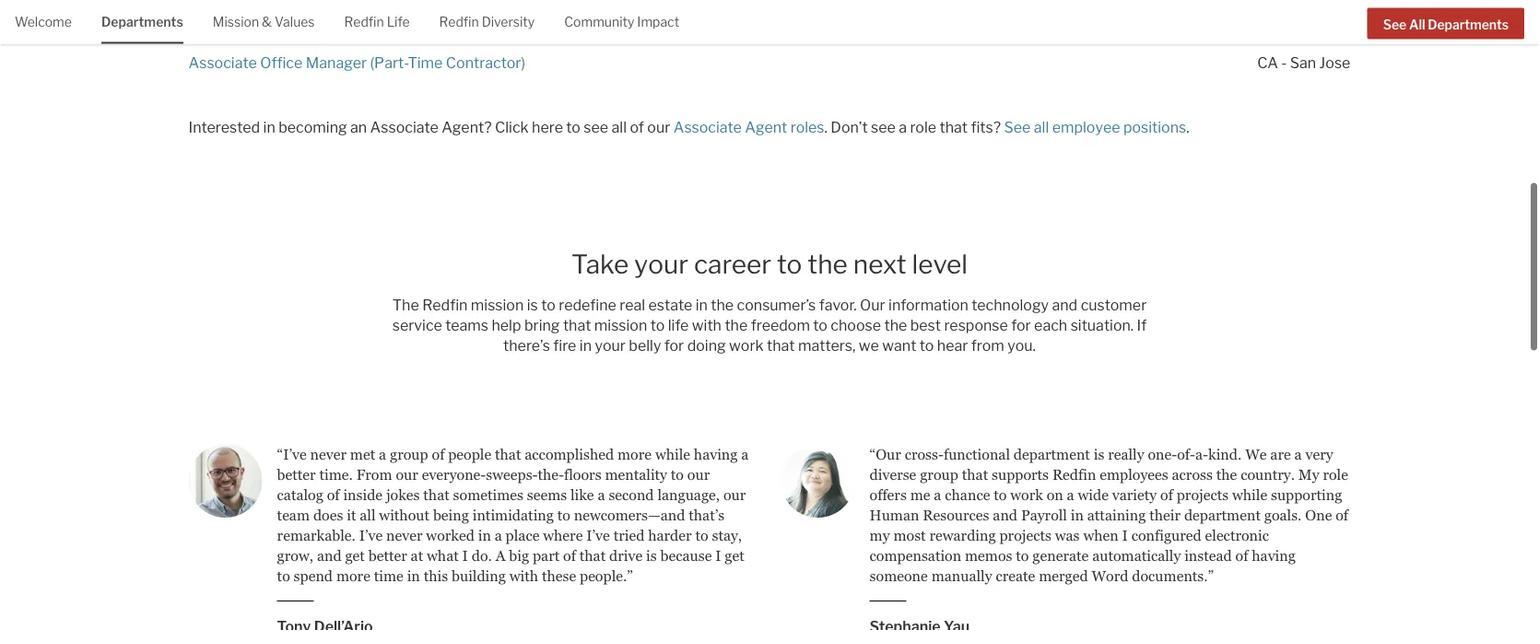 Task type: vqa. For each thing, say whether or not it's contained in the screenshot.
support to the top
no



Task type: locate. For each thing, give the bounding box(es) containing it.
1 horizontal spatial department
[[1184, 481, 1261, 498]]

that down functional
[[962, 441, 988, 457]]

supporting
[[1271, 461, 1343, 478]]

work down supports
[[1011, 461, 1043, 478]]

1 horizontal spatial more
[[618, 420, 652, 437]]

2 vertical spatial and
[[317, 522, 342, 538]]

there's
[[503, 311, 550, 329]]

a right the met
[[379, 420, 386, 437]]

1 vertical spatial and
[[993, 481, 1018, 498]]

1 vertical spatial for
[[664, 311, 684, 329]]

jose
[[1320, 28, 1351, 46]]

work inside the redfin mission is to redefine real estate in the consumer's favor. our information technology and customer service teams help bring that mission to life with the freedom to choose the best response for each situation. if there's fire in your belly for doing work that matters, we want to hear from you.
[[729, 311, 764, 329]]

0 horizontal spatial projects
[[1000, 501, 1052, 518]]

for down life
[[664, 311, 684, 329]]

0 horizontal spatial i
[[462, 522, 468, 538]]

1 horizontal spatial and
[[993, 481, 1018, 498]]

and down remarkable.
[[317, 522, 342, 538]]

our up that's
[[724, 461, 746, 478]]

having up language,
[[694, 420, 738, 437]]

having down the goals.
[[1252, 522, 1296, 538]]

being
[[433, 481, 469, 498]]

see all departments
[[1383, 16, 1509, 32]]

1 vertical spatial while
[[1232, 461, 1268, 478]]

see all departments button
[[1368, 8, 1525, 39]]

while down country.
[[1232, 461, 1268, 478]]

of right one
[[1336, 481, 1349, 498]]

1 horizontal spatial work
[[1011, 461, 1043, 478]]

mission up the help
[[471, 270, 524, 288]]

0 horizontal spatial never
[[310, 420, 347, 437]]

in right fire
[[580, 311, 592, 329]]

1 analyst from the left
[[345, 612, 397, 630]]

our
[[860, 270, 886, 288]]

worked
[[426, 501, 475, 518]]

from
[[356, 441, 392, 457]]

analyst
[[345, 612, 397, 630], [1007, 612, 1059, 630]]

department up supports
[[1014, 420, 1090, 437]]

i've left tried
[[587, 501, 610, 518]]

more left time in the bottom of the page
[[336, 542, 370, 559]]

0 horizontal spatial is
[[527, 270, 538, 288]]

to up create
[[1016, 522, 1029, 538]]

better up the catalog
[[277, 441, 316, 457]]

supports
[[992, 441, 1049, 457]]

1 vertical spatial department
[[1184, 481, 1261, 498]]

more up mentality
[[618, 420, 652, 437]]

2 get from the left
[[725, 522, 745, 538]]

you.
[[1008, 311, 1036, 329]]

having inside "our cross-functional department is really one-of-a-kind. we are a very diverse group that supports redfin employees across the country. my role offers me a chance to work on a wide variety of projects while supporting human resources and payroll in attaining their department goals. one of my most rewarding projects was when i configured electronic compensation memos to generate automatically instead of having someone manually create merged word documents."
[[1252, 522, 1296, 538]]

1 vertical spatial group
[[920, 441, 959, 457]]

that inside "our cross-functional department is really one-of-a-kind. we are a very diverse group that supports redfin employees across the country. my role offers me a chance to work on a wide variety of projects while supporting human resources and payroll in attaining their department goals. one of my most rewarding projects was when i configured electronic compensation memos to generate automatically instead of having someone manually create merged word documents."
[[962, 441, 988, 457]]

diverse
[[870, 441, 917, 457]]

we
[[859, 311, 879, 329]]

0 horizontal spatial better
[[277, 441, 316, 457]]

2 horizontal spatial is
[[1094, 420, 1105, 437]]

while up mentality
[[655, 420, 690, 437]]

impact
[[637, 14, 680, 30]]

and inside the redfin mission is to redefine real estate in the consumer's favor. our information technology and customer service teams help bring that mission to life with the freedom to choose the best response for each situation. if there's fire in your belly for doing work that matters, we want to hear from you.
[[1052, 270, 1078, 288]]

of
[[432, 420, 445, 437], [327, 461, 340, 478], [1161, 461, 1173, 478], [1336, 481, 1349, 498], [563, 522, 576, 538], [1236, 522, 1249, 538]]

group down cross-
[[920, 441, 959, 457]]

part
[[533, 522, 560, 538]]

0 vertical spatial with
[[692, 290, 722, 308]]

0 horizontal spatial and
[[317, 522, 342, 538]]

of-
[[1177, 420, 1196, 437]]

choose
[[831, 290, 881, 308]]

departments link
[[101, 0, 183, 42]]

1 vertical spatial better
[[368, 522, 407, 538]]

1 horizontal spatial for
[[1011, 290, 1031, 308]]

0 horizontal spatial work
[[729, 311, 764, 329]]

payroll
[[1021, 481, 1067, 498]]

of down electronic
[[1236, 522, 1249, 538]]

1 horizontal spatial while
[[1232, 461, 1268, 478]]

0 vertical spatial mission
[[471, 270, 524, 288]]

with up doing
[[692, 290, 722, 308]]

1 horizontal spatial having
[[1252, 522, 1296, 538]]

1 horizontal spatial better
[[368, 522, 407, 538]]

0 vertical spatial work
[[729, 311, 764, 329]]

0 horizontal spatial having
[[694, 420, 738, 437]]

0 vertical spatial and
[[1052, 270, 1078, 288]]

chance
[[945, 461, 990, 478]]

our up jokes
[[396, 441, 418, 457]]

2 horizontal spatial and
[[1052, 270, 1078, 288]]

0 horizontal spatial department
[[1014, 420, 1090, 437]]

departments left associate
[[101, 14, 183, 30]]

and up 'each'
[[1052, 270, 1078, 288]]

to down grow,
[[277, 542, 290, 559]]

redfin inside the redfin mission is to redefine real estate in the consumer's favor. our information technology and customer service teams help bring that mission to life with the freedom to choose the best response for each situation. if there's fire in your belly for doing work that matters, we want to hear from you.
[[422, 270, 468, 288]]

functional
[[944, 420, 1010, 437]]

0 horizontal spatial for
[[664, 311, 684, 329]]

dell'ario
[[314, 592, 373, 610]]

real
[[620, 270, 645, 288]]

associate office manager (part-time contractor) link
[[189, 28, 525, 46]]

with
[[692, 290, 722, 308], [510, 542, 538, 559]]

"our
[[870, 420, 901, 437]]

get down it
[[345, 522, 365, 538]]

if
[[1137, 290, 1147, 308]]

grow,
[[277, 522, 313, 538]]

2 vertical spatial is
[[646, 522, 657, 538]]

i down stay,
[[716, 522, 721, 538]]

with inside the "i've never met a group of people that accomplished more while having a better time. from our everyone-sweeps-the-floors mentality to our catalog of inside jokes that sometimes seems like a second language, our team does it all without being intimidating to newcomers—and that's remarkable. i've never worked in a place where i've tried harder to stay, grow, and get better at what i do. a big part of that drive is because i get to spend more time in this building with these people."
[[510, 542, 538, 559]]

their
[[1150, 481, 1181, 498]]

work inside "our cross-functional department is really one-of-a-kind. we are a very diverse group that supports redfin employees across the country. my role offers me a chance to work on a wide variety of projects while supporting human resources and payroll in attaining their department goals. one of my most rewarding projects was when i configured electronic compensation memos to generate automatically instead of having someone manually create merged word documents."
[[1011, 461, 1043, 478]]

department up electronic
[[1184, 481, 1261, 498]]

1 horizontal spatial get
[[725, 522, 745, 538]]

freedom
[[751, 290, 810, 308]]

i down attaining
[[1122, 501, 1128, 518]]

office
[[260, 28, 303, 46]]

like
[[571, 461, 594, 478]]

0 horizontal spatial more
[[336, 542, 370, 559]]

for up you.
[[1011, 290, 1031, 308]]

and inside the "i've never met a group of people that accomplished more while having a better time. from our everyone-sweeps-the-floors mentality to our catalog of inside jokes that sometimes seems like a second language, our team does it all without being intimidating to newcomers—and that's remarkable. i've never worked in a place where i've tried harder to stay, grow, and get better at what i do. a big part of that drive is because i get to spend more time in this building with these people."
[[317, 522, 342, 538]]

really
[[1108, 420, 1145, 437]]

word
[[1092, 542, 1129, 559]]

of up everyone-
[[432, 420, 445, 437]]

of up their
[[1161, 461, 1173, 478]]

is inside the "i've never met a group of people that accomplished more while having a better time. from our everyone-sweeps-the-floors mentality to our catalog of inside jokes that sometimes seems like a second language, our team does it all without being intimidating to newcomers—and that's remarkable. i've never worked in a place where i've tried harder to stay, grow, and get better at what i do. a big part of that drive is because i get to spend more time in this building with these people."
[[646, 522, 657, 538]]

never up time.
[[310, 420, 347, 437]]

departments
[[101, 14, 183, 30], [1428, 16, 1509, 32]]

mission
[[471, 270, 524, 288], [594, 290, 647, 308]]

while inside the "i've never met a group of people that accomplished more while having a better time. from our everyone-sweeps-the-floors mentality to our catalog of inside jokes that sometimes seems like a second language, our team does it all without being intimidating to newcomers—and that's remarkable. i've never worked in a place where i've tried harder to stay, grow, and get better at what i do. a big part of that drive is because i get to spend more time in this building with these people."
[[655, 420, 690, 437]]

projects down payroll
[[1000, 501, 1052, 518]]

stephanie yau senior applications analyst
[[870, 592, 1059, 630]]

0 horizontal spatial i've
[[359, 501, 383, 518]]

never down the without
[[386, 501, 423, 518]]

and left payroll
[[993, 481, 1018, 498]]

all
[[1409, 16, 1426, 32]]

1 vertical spatial more
[[336, 542, 370, 559]]

response
[[944, 290, 1008, 308]]

0 vertical spatial group
[[390, 420, 428, 437]]

i left do.
[[462, 522, 468, 538]]

is right drive
[[646, 522, 657, 538]]

better up time in the bottom of the page
[[368, 522, 407, 538]]

is
[[527, 270, 538, 288], [1094, 420, 1105, 437], [646, 522, 657, 538]]

group
[[390, 420, 428, 437], [920, 441, 959, 457]]

without
[[379, 481, 430, 498]]

intimidating
[[473, 481, 554, 498]]

1 vertical spatial never
[[386, 501, 423, 518]]

a up "a" at left bottom
[[495, 501, 502, 518]]

1 horizontal spatial i've
[[587, 501, 610, 518]]

0 horizontal spatial analyst
[[345, 612, 397, 630]]

0 horizontal spatial with
[[510, 542, 538, 559]]

each
[[1034, 290, 1068, 308]]

0 vertical spatial having
[[694, 420, 738, 437]]

applications
[[918, 612, 1003, 630]]

0 horizontal spatial while
[[655, 420, 690, 437]]

more
[[618, 420, 652, 437], [336, 542, 370, 559]]

0 vertical spatial while
[[655, 420, 690, 437]]

departments right all
[[1428, 16, 1509, 32]]

life
[[668, 290, 689, 308]]

having inside the "i've never met a group of people that accomplished more while having a better time. from our everyone-sweeps-the-floors mentality to our catalog of inside jokes that sometimes seems like a second language, our team does it all without being intimidating to newcomers—and that's remarkable. i've never worked in a place where i've tried harder to stay, grow, and get better at what i do. a big part of that drive is because i get to spend more time in this building with these people."
[[694, 420, 738, 437]]

with down the big
[[510, 542, 538, 559]]

1 horizontal spatial departments
[[1428, 16, 1509, 32]]

2 i've from the left
[[587, 501, 610, 518]]

newcomers—and
[[574, 481, 685, 498]]

of down where
[[563, 522, 576, 538]]

i
[[1122, 501, 1128, 518], [462, 522, 468, 538], [716, 522, 721, 538]]

are
[[1271, 420, 1291, 437]]

is inside "our cross-functional department is really one-of-a-kind. we are a very diverse group that supports redfin employees across the country. my role offers me a chance to work on a wide variety of projects while supporting human resources and payroll in attaining their department goals. one of my most rewarding projects was when i configured electronic compensation memos to generate automatically instead of having someone manually create merged word documents."
[[1094, 420, 1105, 437]]

0 horizontal spatial get
[[345, 522, 365, 538]]

redefine
[[559, 270, 617, 288]]

analyst inside "tony dell'ario helpdesk analyst"
[[345, 612, 397, 630]]

community impact
[[564, 14, 680, 30]]

harder
[[648, 501, 692, 518]]

get
[[345, 522, 365, 538], [725, 522, 745, 538]]

1 vertical spatial with
[[510, 542, 538, 559]]

in up was
[[1071, 481, 1084, 498]]

1 horizontal spatial never
[[386, 501, 423, 518]]

it
[[347, 481, 356, 498]]

analyst right applications
[[1007, 612, 1059, 630]]

the inside "our cross-functional department is really one-of-a-kind. we are a very diverse group that supports redfin employees across the country. my role offers me a chance to work on a wide variety of projects while supporting human resources and payroll in attaining their department goals. one of my most rewarding projects was when i configured electronic compensation memos to generate automatically instead of having someone manually create merged word documents."
[[1217, 441, 1237, 457]]

second
[[609, 461, 654, 478]]

1 horizontal spatial group
[[920, 441, 959, 457]]

manager
[[306, 28, 367, 46]]

1 horizontal spatial analyst
[[1007, 612, 1059, 630]]

to left life
[[651, 290, 665, 308]]

our
[[396, 441, 418, 457], [688, 441, 710, 457], [724, 461, 746, 478]]

group inside the "i've never met a group of people that accomplished more while having a better time. from our everyone-sweeps-the-floors mentality to our catalog of inside jokes that sometimes seems like a second language, our team does it all without being intimidating to newcomers—and that's remarkable. i've never worked in a place where i've tried harder to stay, grow, and get better at what i do. a big part of that drive is because i get to spend more time in this building with these people."
[[390, 420, 428, 437]]

1 horizontal spatial with
[[692, 290, 722, 308]]

1 horizontal spatial our
[[688, 441, 710, 457]]

our up language,
[[688, 441, 710, 457]]

matters,
[[798, 311, 856, 329]]

0 vertical spatial department
[[1014, 420, 1090, 437]]

country.
[[1241, 441, 1295, 457]]

and
[[1052, 270, 1078, 288], [993, 481, 1018, 498], [317, 522, 342, 538]]

in
[[696, 270, 708, 288], [580, 311, 592, 329], [1071, 481, 1084, 498], [478, 501, 491, 518], [407, 542, 420, 559]]

2 horizontal spatial i
[[1122, 501, 1128, 518]]

2 analyst from the left
[[1007, 612, 1059, 630]]

work down freedom
[[729, 311, 764, 329]]

group up from
[[390, 420, 428, 437]]

"i've never met a group of people that accomplished more while having a better time. from our everyone-sweeps-the-floors mentality to our catalog of inside jokes that sometimes seems like a second language, our team does it all without being intimidating to newcomers—and that's remarkable. i've never worked in a place where i've tried harder to stay, grow, and get better at what i do. a big part of that drive is because i get to spend more time in this building with these people."
[[277, 420, 749, 559]]

time.
[[319, 441, 353, 457]]

0 horizontal spatial group
[[390, 420, 428, 437]]

is up bring
[[527, 270, 538, 288]]

projects down across
[[1177, 461, 1229, 478]]

1 vertical spatial work
[[1011, 461, 1043, 478]]

never
[[310, 420, 347, 437], [386, 501, 423, 518]]

0 vertical spatial for
[[1011, 290, 1031, 308]]

information
[[889, 270, 969, 288]]

a right like at the left bottom
[[598, 461, 605, 478]]

1 horizontal spatial mission
[[594, 290, 647, 308]]

is left really
[[1094, 420, 1105, 437]]

0 vertical spatial more
[[618, 420, 652, 437]]

resources
[[923, 481, 990, 498]]

diversity
[[482, 14, 535, 30]]

"our cross-functional department is really one-of-a-kind. we are a very diverse group that supports redfin employees across the country. my role offers me a chance to work on a wide variety of projects while supporting human resources and payroll in attaining their department goals. one of my most rewarding projects was when i configured electronic compensation memos to generate automatically instead of having someone manually create merged word documents."
[[870, 420, 1349, 559]]

mission up the 'your'
[[594, 290, 647, 308]]

get down stay,
[[725, 522, 745, 538]]

1 vertical spatial having
[[1252, 522, 1296, 538]]

0 vertical spatial is
[[527, 270, 538, 288]]

to up where
[[557, 481, 571, 498]]

0 vertical spatial projects
[[1177, 461, 1229, 478]]

1 vertical spatial projects
[[1000, 501, 1052, 518]]

1 horizontal spatial i
[[716, 522, 721, 538]]

i've down all
[[359, 501, 383, 518]]

1 horizontal spatial is
[[646, 522, 657, 538]]

create
[[996, 542, 1035, 559]]

analyst down dell'ario
[[345, 612, 397, 630]]

better
[[277, 441, 316, 457], [368, 522, 407, 538]]

1 vertical spatial is
[[1094, 420, 1105, 437]]



Task type: describe. For each thing, give the bounding box(es) containing it.
0 horizontal spatial departments
[[101, 14, 183, 30]]

ca
[[1258, 28, 1278, 46]]

ca - san jose
[[1258, 28, 1351, 46]]

contractor)
[[446, 28, 525, 46]]

the-
[[538, 441, 564, 457]]

best
[[911, 290, 941, 308]]

bring
[[524, 290, 560, 308]]

wide
[[1078, 461, 1109, 478]]

someone
[[870, 542, 928, 559]]

documents."
[[1132, 542, 1214, 559]]

that down 'redefine'
[[563, 290, 591, 308]]

stay,
[[712, 501, 742, 518]]

offers
[[870, 461, 907, 478]]

estate
[[649, 270, 693, 288]]

one-
[[1148, 420, 1177, 437]]

help
[[492, 290, 521, 308]]

redfin life
[[344, 14, 410, 30]]

mentality
[[605, 441, 667, 457]]

attaining
[[1088, 481, 1146, 498]]

place
[[506, 501, 540, 518]]

with inside the redfin mission is to redefine real estate in the consumer's favor. our information technology and customer service teams help bring that mission to life with the freedom to choose the best response for each situation. if there's fire in your belly for doing work that matters, we want to hear from you.
[[692, 290, 722, 308]]

welcome
[[15, 14, 72, 30]]

in right the estate
[[696, 270, 708, 288]]

to down that's
[[695, 501, 709, 518]]

one
[[1306, 481, 1332, 498]]

redfin diversity link
[[439, 0, 535, 42]]

group inside "our cross-functional department is really one-of-a-kind. we are a very diverse group that supports redfin employees across the country. my role offers me a chance to work on a wide variety of projects while supporting human resources and payroll in attaining their department goals. one of my most rewarding projects was when i configured electronic compensation memos to generate automatically instead of having someone manually create merged word documents."
[[920, 441, 959, 457]]

consumer's
[[737, 270, 816, 288]]

from
[[971, 311, 1005, 329]]

i inside "our cross-functional department is really one-of-a-kind. we are a very diverse group that supports redfin employees across the country. my role offers me a chance to work on a wide variety of projects while supporting human resources and payroll in attaining their department goals. one of my most rewarding projects was when i configured electronic compensation memos to generate automatically instead of having someone manually create merged word documents."
[[1122, 501, 1128, 518]]

a up stay,
[[741, 420, 749, 437]]

is inside the redfin mission is to redefine real estate in the consumer's favor. our information technology and customer service teams help bring that mission to life with the freedom to choose the best response for each situation. if there's fire in your belly for doing work that matters, we want to hear from you.
[[527, 270, 538, 288]]

in inside "our cross-functional department is really one-of-a-kind. we are a very diverse group that supports redfin employees across the country. my role offers me a chance to work on a wide variety of projects while supporting human resources and payroll in attaining their department goals. one of my most rewarding projects was when i configured electronic compensation memos to generate automatically instead of having someone manually create merged word documents."
[[1071, 481, 1084, 498]]

"i've
[[277, 420, 307, 437]]

your
[[595, 311, 626, 329]]

that up people."
[[580, 522, 606, 538]]

on
[[1047, 461, 1064, 478]]

role
[[1323, 441, 1349, 457]]

cross-
[[905, 420, 944, 437]]

(part-
[[370, 28, 408, 46]]

redfin diversity
[[439, 14, 535, 30]]

sweeps-
[[486, 441, 538, 457]]

to up language,
[[671, 441, 684, 457]]

departments inside button
[[1428, 16, 1509, 32]]

met
[[350, 420, 375, 437]]

2 horizontal spatial our
[[724, 461, 746, 478]]

a right are
[[1295, 420, 1302, 437]]

1 i've from the left
[[359, 501, 383, 518]]

teams
[[446, 290, 489, 308]]

in up do.
[[478, 501, 491, 518]]

a right on
[[1067, 461, 1075, 478]]

0 vertical spatial never
[[310, 420, 347, 437]]

yau
[[944, 592, 970, 610]]

situation.
[[1071, 290, 1134, 308]]

accomplished
[[525, 420, 614, 437]]

stephanie
[[870, 592, 941, 610]]

team
[[277, 481, 310, 498]]

doing
[[687, 311, 726, 329]]

welcome link
[[15, 0, 72, 42]]

does
[[313, 481, 343, 498]]

manually
[[932, 542, 992, 559]]

helpdesk
[[277, 612, 342, 630]]

at
[[411, 522, 423, 538]]

fire
[[553, 311, 577, 329]]

was
[[1055, 501, 1080, 518]]

tried
[[614, 501, 645, 518]]

generate
[[1033, 522, 1089, 538]]

the redfin mission is to redefine real estate in the consumer's favor. our information technology and customer service teams help bring that mission to life with the freedom to choose the best response for each situation. if there's fire in your belly for doing work that matters, we want to hear from you.
[[392, 270, 1147, 329]]

in down the at
[[407, 542, 420, 559]]

most
[[894, 501, 926, 518]]

inside
[[343, 461, 383, 478]]

of down time.
[[327, 461, 340, 478]]

people."
[[580, 542, 633, 559]]

spend
[[294, 542, 333, 559]]

a right the me
[[934, 461, 942, 478]]

building
[[452, 542, 506, 559]]

tony dell'ario helpdesk analyst
[[277, 592, 397, 630]]

that down freedom
[[767, 311, 795, 329]]

seems
[[527, 461, 567, 478]]

when
[[1084, 501, 1119, 518]]

everyone-
[[422, 441, 486, 457]]

0 horizontal spatial mission
[[471, 270, 524, 288]]

&
[[262, 14, 272, 30]]

analyst inside stephanie yau senior applications analyst
[[1007, 612, 1059, 630]]

that's
[[689, 481, 725, 498]]

language,
[[658, 461, 720, 478]]

to up bring
[[541, 270, 556, 288]]

big
[[509, 522, 529, 538]]

-
[[1282, 28, 1287, 46]]

0 vertical spatial better
[[277, 441, 316, 457]]

tony
[[277, 592, 311, 610]]

me
[[910, 461, 931, 478]]

a
[[496, 522, 506, 538]]

electronic
[[1205, 501, 1269, 518]]

this
[[424, 542, 448, 559]]

redfin inside "our cross-functional department is really one-of-a-kind. we are a very diverse group that supports redfin employees across the country. my role offers me a chance to work on a wide variety of projects while supporting human resources and payroll in attaining their department goals. one of my most rewarding projects was when i configured electronic compensation memos to generate automatically instead of having someone manually create merged word documents."
[[1053, 441, 1096, 457]]

community
[[564, 14, 635, 30]]

memos
[[965, 522, 1013, 538]]

senior
[[870, 612, 914, 630]]

1 vertical spatial mission
[[594, 290, 647, 308]]

0 horizontal spatial our
[[396, 441, 418, 457]]

and inside "our cross-functional department is really one-of-a-kind. we are a very diverse group that supports redfin employees across the country. my role offers me a chance to work on a wide variety of projects while supporting human resources and payroll in attaining their department goals. one of my most rewarding projects was when i configured electronic compensation memos to generate automatically instead of having someone manually create merged word documents."
[[993, 481, 1018, 498]]

to down supports
[[994, 461, 1007, 478]]

community impact link
[[564, 0, 680, 42]]

to up matters,
[[813, 290, 828, 308]]

we
[[1246, 420, 1267, 437]]

floors
[[564, 441, 602, 457]]

1 horizontal spatial projects
[[1177, 461, 1229, 478]]

while inside "our cross-functional department is really one-of-a-kind. we are a very diverse group that supports redfin employees across the country. my role offers me a chance to work on a wide variety of projects while supporting human resources and payroll in attaining their department goals. one of my most rewarding projects was when i configured electronic compensation memos to generate automatically instead of having someone manually create merged word documents."
[[1232, 461, 1268, 478]]

to down the best
[[920, 311, 934, 329]]

that up 'being'
[[423, 461, 450, 478]]

that up sweeps-
[[495, 420, 521, 437]]

associate
[[189, 28, 257, 46]]

1 get from the left
[[345, 522, 365, 538]]

where
[[543, 501, 583, 518]]



